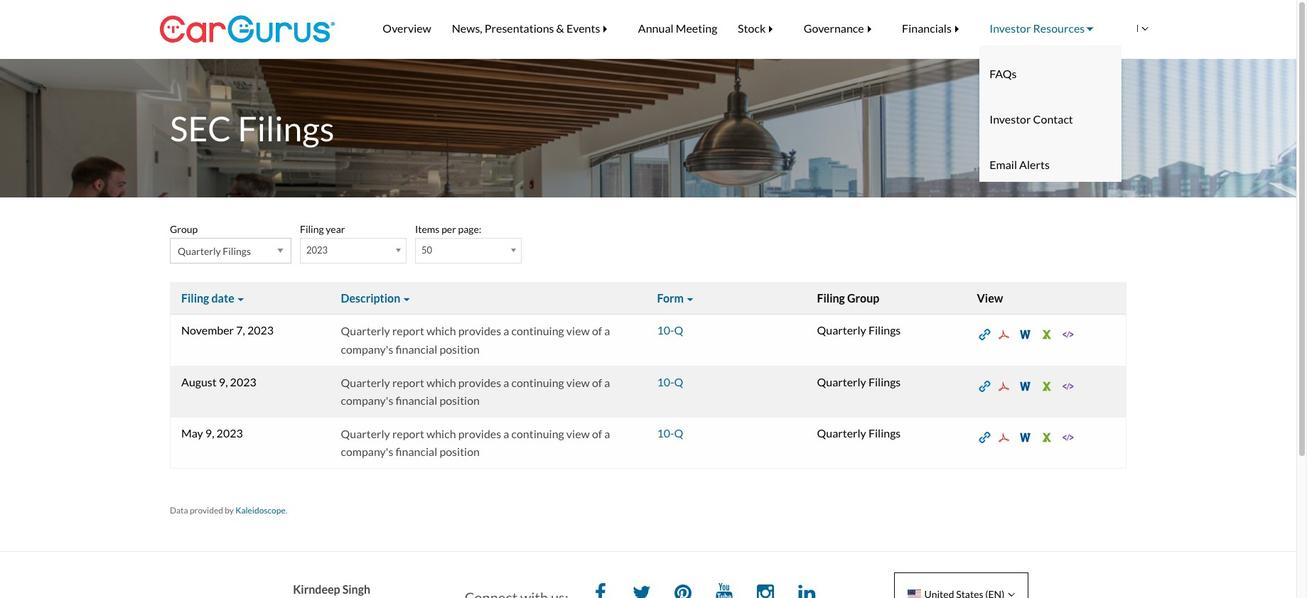 Task type: describe. For each thing, give the bounding box(es) containing it.
quarterly filings for august 9, 2023
[[817, 375, 901, 389]]

continuing for august 9, 2023
[[512, 376, 564, 389]]

august 9, 2023
[[181, 375, 257, 389]]

governance link
[[794, 11, 892, 46]]

date
[[212, 292, 234, 305]]

resources
[[1034, 21, 1085, 35]]

alerts
[[1020, 158, 1050, 171]]

filings for august 9, 2023
[[869, 375, 901, 389]]

cargurus logo image
[[159, 0, 335, 58]]

form
[[657, 292, 684, 305]]

50 link
[[415, 238, 522, 264]]

november 7, 2023
[[181, 324, 274, 337]]

investor for investor resources
[[990, 21, 1031, 35]]

2023 down "filing year"
[[306, 245, 328, 256]]

9, for august
[[219, 375, 228, 389]]

view for august 9, 2023
[[567, 376, 590, 389]]

which for august 9, 2023
[[427, 376, 456, 389]]

filing year
[[300, 223, 345, 235]]

10-q for november 7, 2023
[[657, 324, 684, 337]]

investor resources link
[[980, 11, 1113, 46]]

financial for november 7, 2023
[[396, 343, 438, 356]]

2023 for november 7, 2023
[[247, 324, 274, 337]]

quarterly filings for may 9, 2023
[[817, 426, 901, 440]]

items
[[415, 223, 440, 235]]

company's for may 9, 2023
[[341, 445, 394, 459]]

9, for may
[[205, 426, 214, 440]]

provides for november 7, 2023
[[458, 324, 501, 338]]

connect with us element
[[465, 581, 832, 599]]

continuing for may 9, 2023
[[512, 427, 564, 441]]

q for november 7, 2023
[[675, 324, 684, 337]]

linkedin image
[[793, 581, 821, 599]]

august
[[181, 375, 217, 389]]

10- for august 9, 2023
[[657, 375, 675, 389]]

report for november 7, 2023
[[392, 324, 424, 338]]

page
[[458, 223, 479, 235]]

company's for august 9, 2023
[[341, 394, 394, 408]]

instagram image
[[752, 581, 780, 599]]

2023 link
[[300, 238, 407, 264]]

quarterly report which provides a continuing view of a company's financial position for august 9, 2023
[[341, 376, 610, 408]]

10-q link for november 7, 2023
[[657, 324, 684, 337]]

by
[[225, 506, 234, 516]]

10- for november 7, 2023
[[657, 324, 675, 337]]

singh
[[343, 583, 371, 597]]

position for may 9, 2023
[[440, 445, 480, 459]]

50
[[422, 245, 432, 256]]

sec
[[170, 108, 231, 149]]

investor contact link
[[980, 102, 1122, 137]]

menu containing faqs
[[980, 46, 1122, 182]]

10-q link for may 9, 2023
[[657, 426, 684, 440]]

stock link
[[728, 11, 794, 46]]

10- for may 9, 2023
[[657, 426, 675, 440]]

kirndeep
[[293, 583, 340, 597]]

governance
[[804, 21, 864, 35]]

.
[[286, 506, 287, 516]]

&
[[557, 21, 565, 35]]

us image
[[908, 590, 921, 599]]

news,
[[452, 21, 483, 35]]

quarterly report which provides a continuing view of a company's financial position for may 9, 2023
[[341, 427, 610, 459]]

which for november 7, 2023
[[427, 324, 456, 338]]

facebook image
[[586, 581, 615, 599]]

annual meeting link
[[628, 11, 728, 46]]

annual
[[638, 21, 674, 35]]

per
[[442, 223, 456, 235]]

report for august 9, 2023
[[392, 376, 424, 389]]

kirndeep singh
[[293, 583, 371, 597]]

data provided by kaleidoscope .
[[170, 506, 287, 516]]

filing date link
[[181, 290, 246, 305]]

faqs
[[990, 67, 1017, 80]]

email alerts
[[990, 158, 1050, 171]]

view for may 9, 2023
[[567, 427, 590, 441]]

financials
[[902, 21, 952, 35]]

q for may 9, 2023
[[675, 426, 684, 440]]



Task type: vqa. For each thing, say whether or not it's contained in the screenshot.
News,
yes



Task type: locate. For each thing, give the bounding box(es) containing it.
2 vertical spatial 10-
[[657, 426, 675, 440]]

2 vertical spatial position
[[440, 445, 480, 459]]

2 vertical spatial report
[[392, 427, 424, 441]]

youtube image
[[710, 581, 739, 599]]

3 provides from the top
[[458, 427, 501, 441]]

items per page
[[415, 223, 479, 235]]

2 financial from the top
[[396, 394, 438, 408]]

financial
[[396, 343, 438, 356], [396, 394, 438, 408], [396, 445, 438, 459]]

position for november 7, 2023
[[440, 343, 480, 356]]

2 vertical spatial view
[[567, 427, 590, 441]]

menu bar containing overview
[[351, 0, 1134, 182]]

1 10-q link from the top
[[657, 324, 684, 337]]

description
[[341, 292, 401, 305]]

2 vertical spatial 10-q link
[[657, 426, 684, 440]]

2023 right 7,
[[247, 324, 274, 337]]

1 vertical spatial of
[[592, 376, 602, 389]]

1 vertical spatial 10-q link
[[657, 375, 684, 389]]

3 quarterly filings from the top
[[817, 426, 901, 440]]

0 vertical spatial 10-
[[657, 324, 675, 337]]

q
[[675, 324, 684, 337], [675, 375, 684, 389], [675, 426, 684, 440]]

2023 for may 9, 2023
[[217, 426, 243, 440]]

provides for may 9, 2023
[[458, 427, 501, 441]]

filing date
[[181, 292, 234, 305]]

1 vertical spatial provides
[[458, 376, 501, 389]]

0 vertical spatial 10-q link
[[657, 324, 684, 337]]

november
[[181, 324, 234, 337]]

2 quarterly filings from the top
[[817, 375, 901, 389]]

twitter image
[[628, 581, 656, 599]]

3 quarterly report which provides a continuing view of a company's financial position from the top
[[341, 427, 610, 459]]

financial for may 9, 2023
[[396, 445, 438, 459]]

1 which from the top
[[427, 324, 456, 338]]

provides for august 9, 2023
[[458, 376, 501, 389]]

2 quarterly report which provides a continuing view of a company's financial position from the top
[[341, 376, 610, 408]]

7,
[[236, 324, 245, 337]]

2 position from the top
[[440, 394, 480, 408]]

quarterly report which provides a continuing view of a company's financial position
[[341, 324, 610, 356], [341, 376, 610, 408], [341, 427, 610, 459]]

investor for investor contact
[[990, 112, 1031, 126]]

2 vertical spatial of
[[592, 427, 602, 441]]

2 vertical spatial provides
[[458, 427, 501, 441]]

1 vertical spatial view
[[567, 376, 590, 389]]

continuing for november 7, 2023
[[512, 324, 564, 338]]

1 position from the top
[[440, 343, 480, 356]]

report
[[392, 324, 424, 338], [392, 376, 424, 389], [392, 427, 424, 441]]

3 10- from the top
[[657, 426, 675, 440]]

1 vertical spatial financial
[[396, 394, 438, 408]]

1 vertical spatial quarterly report which provides a continuing view of a company's financial position
[[341, 376, 610, 408]]

2 10-q link from the top
[[657, 375, 684, 389]]

may 9, 2023
[[181, 426, 243, 440]]

meeting
[[676, 21, 718, 35]]

filing for filing date
[[181, 292, 209, 305]]

2 vertical spatial financial
[[396, 445, 438, 459]]

3 view from the top
[[567, 427, 590, 441]]

of
[[592, 324, 602, 338], [592, 376, 602, 389], [592, 427, 602, 441]]

2 vertical spatial quarterly filings
[[817, 426, 901, 440]]

menu bar
[[351, 0, 1134, 182]]

2023
[[306, 245, 328, 256], [247, 324, 274, 337], [230, 375, 257, 389], [217, 426, 243, 440]]

2 report from the top
[[392, 376, 424, 389]]

1 view from the top
[[567, 324, 590, 338]]

form link
[[657, 290, 696, 305]]

2 investor from the top
[[990, 112, 1031, 126]]

1 horizontal spatial 9,
[[219, 375, 228, 389]]

10-q for august 9, 2023
[[657, 375, 684, 389]]

0 vertical spatial 10-q
[[657, 324, 684, 337]]

1 vertical spatial quarterly filings
[[817, 375, 901, 389]]

2 view from the top
[[567, 376, 590, 389]]

may
[[181, 426, 203, 440]]

en button
[[1103, 8, 1157, 49]]

2 company's from the top
[[341, 394, 394, 408]]

2 of from the top
[[592, 376, 602, 389]]

of for may 9, 2023
[[592, 427, 602, 441]]

1 report from the top
[[392, 324, 424, 338]]

quarterly report which provides a continuing view of a company's financial position for november 7, 2023
[[341, 324, 610, 356]]

2 horizontal spatial filing
[[817, 292, 845, 305]]

sec filings
[[170, 108, 335, 149]]

en
[[1126, 22, 1139, 34]]

position for august 9, 2023
[[440, 394, 480, 408]]

1 q from the top
[[675, 324, 684, 337]]

1 continuing from the top
[[512, 324, 564, 338]]

1 vertical spatial investor
[[990, 112, 1031, 126]]

3 10-q link from the top
[[657, 426, 684, 440]]

1 quarterly report which provides a continuing view of a company's financial position from the top
[[341, 324, 610, 356]]

data
[[170, 506, 188, 516]]

2 continuing from the top
[[512, 376, 564, 389]]

1 10- from the top
[[657, 324, 675, 337]]

financial for august 9, 2023
[[396, 394, 438, 408]]

of for august 9, 2023
[[592, 376, 602, 389]]

3 of from the top
[[592, 427, 602, 441]]

company's
[[341, 343, 394, 356], [341, 394, 394, 408], [341, 445, 394, 459]]

3 company's from the top
[[341, 445, 394, 459]]

9, right august
[[219, 375, 228, 389]]

description link
[[341, 290, 412, 305]]

2 vertical spatial q
[[675, 426, 684, 440]]

10-q link
[[657, 324, 684, 337], [657, 375, 684, 389], [657, 426, 684, 440]]

1 vertical spatial position
[[440, 394, 480, 408]]

1 vertical spatial which
[[427, 376, 456, 389]]

10-q link for august 9, 2023
[[657, 375, 684, 389]]

quarterly filings for november 7, 2023
[[817, 324, 901, 337]]

0 vertical spatial financial
[[396, 343, 438, 356]]

0 vertical spatial q
[[675, 324, 684, 337]]

2 10- from the top
[[657, 375, 675, 389]]

1 vertical spatial company's
[[341, 394, 394, 408]]

contact
[[1034, 112, 1074, 126]]

1 horizontal spatial group
[[848, 292, 880, 305]]

1 provides from the top
[[458, 324, 501, 338]]

2 vertical spatial which
[[427, 427, 456, 441]]

3 position from the top
[[440, 445, 480, 459]]

quarterly
[[817, 324, 867, 337], [341, 324, 390, 338], [817, 375, 867, 389], [341, 376, 390, 389], [817, 426, 867, 440], [341, 427, 390, 441]]

1 financial from the top
[[396, 343, 438, 356]]

filing group
[[817, 292, 880, 305]]

menu
[[980, 46, 1122, 182]]

1 investor from the top
[[990, 21, 1031, 35]]

10-q
[[657, 324, 684, 337], [657, 375, 684, 389], [657, 426, 684, 440]]

0 vertical spatial which
[[427, 324, 456, 338]]

1 company's from the top
[[341, 343, 394, 356]]

2 vertical spatial quarterly report which provides a continuing view of a company's financial position
[[341, 427, 610, 459]]

1 vertical spatial 10-
[[657, 375, 675, 389]]

financials link
[[892, 11, 980, 46]]

10-q for may 9, 2023
[[657, 426, 684, 440]]

0 vertical spatial position
[[440, 343, 480, 356]]

9, right 'may'
[[205, 426, 214, 440]]

which
[[427, 324, 456, 338], [427, 376, 456, 389], [427, 427, 456, 441]]

view
[[977, 292, 1004, 305]]

investor up "faqs" on the top
[[990, 21, 1031, 35]]

a
[[504, 324, 509, 338], [605, 324, 610, 338], [504, 376, 509, 389], [605, 376, 610, 389], [504, 427, 509, 441], [605, 427, 610, 441]]

filings for may 9, 2023
[[869, 426, 901, 440]]

company's for november 7, 2023
[[341, 343, 394, 356]]

1 vertical spatial q
[[675, 375, 684, 389]]

1 vertical spatial report
[[392, 376, 424, 389]]

2 provides from the top
[[458, 376, 501, 389]]

which for may 9, 2023
[[427, 427, 456, 441]]

provides
[[458, 324, 501, 338], [458, 376, 501, 389], [458, 427, 501, 441]]

0 horizontal spatial 9,
[[205, 426, 214, 440]]

0 vertical spatial of
[[592, 324, 602, 338]]

0 vertical spatial continuing
[[512, 324, 564, 338]]

of for november 7, 2023
[[592, 324, 602, 338]]

investor contact
[[990, 112, 1074, 126]]

overview
[[383, 21, 432, 35]]

0 vertical spatial investor
[[990, 21, 1031, 35]]

kaleidoscope
[[236, 506, 286, 516]]

filing for filing year
[[300, 223, 324, 235]]

0 vertical spatial 9,
[[219, 375, 228, 389]]

2 q from the top
[[675, 375, 684, 389]]

continuing
[[512, 324, 564, 338], [512, 376, 564, 389], [512, 427, 564, 441]]

filings
[[238, 108, 335, 149], [869, 324, 901, 337], [869, 375, 901, 389], [869, 426, 901, 440]]

2 10-q from the top
[[657, 375, 684, 389]]

investor inside menu
[[990, 112, 1031, 126]]

3 which from the top
[[427, 427, 456, 441]]

faqs link
[[980, 57, 1122, 91]]

investor left contact
[[990, 112, 1031, 126]]

2023 right august
[[230, 375, 257, 389]]

2 vertical spatial continuing
[[512, 427, 564, 441]]

10-
[[657, 324, 675, 337], [657, 375, 675, 389], [657, 426, 675, 440]]

email alerts link
[[980, 148, 1122, 182]]

3 report from the top
[[392, 427, 424, 441]]

2023 for august 9, 2023
[[230, 375, 257, 389]]

filings for november 7, 2023
[[869, 324, 901, 337]]

1 10-q from the top
[[657, 324, 684, 337]]

report for may 9, 2023
[[392, 427, 424, 441]]

0 vertical spatial quarterly report which provides a continuing view of a company's financial position
[[341, 324, 610, 356]]

3 q from the top
[[675, 426, 684, 440]]

overview link
[[373, 11, 442, 46]]

filing for filing group
[[817, 292, 845, 305]]

0 horizontal spatial group
[[170, 223, 198, 235]]

year
[[326, 223, 345, 235]]

2 which from the top
[[427, 376, 456, 389]]

2 vertical spatial 10-q
[[657, 426, 684, 440]]

0 vertical spatial group
[[170, 223, 198, 235]]

view
[[567, 324, 590, 338], [567, 376, 590, 389], [567, 427, 590, 441]]

position
[[440, 343, 480, 356], [440, 394, 480, 408], [440, 445, 480, 459]]

news, presentations & events
[[452, 21, 600, 35]]

2 vertical spatial company's
[[341, 445, 394, 459]]

0 vertical spatial report
[[392, 324, 424, 338]]

1 vertical spatial 10-q
[[657, 375, 684, 389]]

events
[[567, 21, 600, 35]]

3 continuing from the top
[[512, 427, 564, 441]]

1 vertical spatial 9,
[[205, 426, 214, 440]]

0 vertical spatial provides
[[458, 324, 501, 338]]

investor resources
[[990, 21, 1085, 35]]

1 vertical spatial group
[[848, 292, 880, 305]]

kaleidoscope link
[[236, 506, 286, 516]]

annual meeting
[[638, 21, 718, 35]]

provided
[[190, 506, 223, 516]]

presentations
[[485, 21, 554, 35]]

email
[[990, 158, 1018, 171]]

0 vertical spatial company's
[[341, 343, 394, 356]]

investor resources menu item
[[980, 0, 1122, 182]]

1 quarterly filings from the top
[[817, 324, 901, 337]]

q for august 9, 2023
[[675, 375, 684, 389]]

1 of from the top
[[592, 324, 602, 338]]

view for november 7, 2023
[[567, 324, 590, 338]]

filing inside "link"
[[181, 292, 209, 305]]

pinterest image
[[669, 581, 698, 599]]

0 vertical spatial quarterly filings
[[817, 324, 901, 337]]

0 horizontal spatial filing
[[181, 292, 209, 305]]

3 financial from the top
[[396, 445, 438, 459]]

investor
[[990, 21, 1031, 35], [990, 112, 1031, 126]]

1 vertical spatial continuing
[[512, 376, 564, 389]]

group
[[170, 223, 198, 235], [848, 292, 880, 305]]

stock
[[738, 21, 766, 35]]

1 horizontal spatial filing
[[300, 223, 324, 235]]

9,
[[219, 375, 228, 389], [205, 426, 214, 440]]

2023 right 'may'
[[217, 426, 243, 440]]

filing
[[300, 223, 324, 235], [181, 292, 209, 305], [817, 292, 845, 305]]

0 vertical spatial view
[[567, 324, 590, 338]]

quarterly filings
[[817, 324, 901, 337], [817, 375, 901, 389], [817, 426, 901, 440]]

news, presentations & events link
[[442, 11, 628, 46]]

3 10-q from the top
[[657, 426, 684, 440]]



